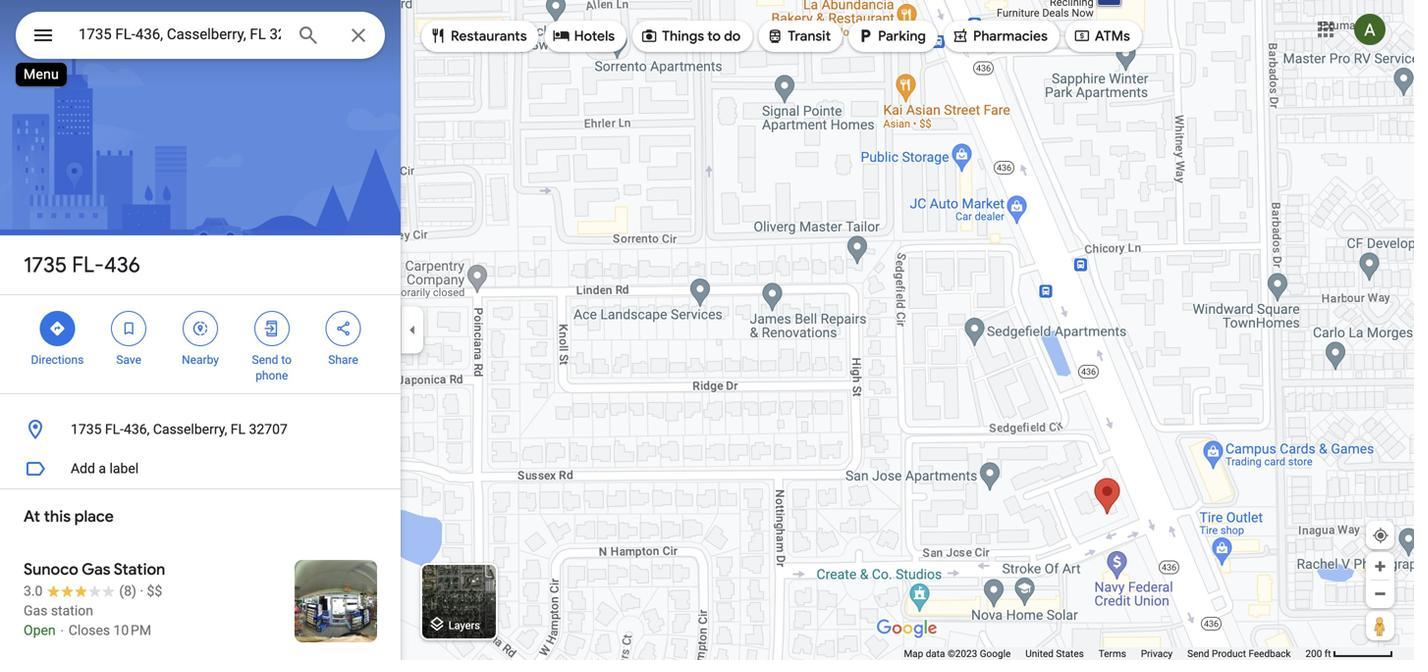 Task type: locate. For each thing, give the bounding box(es) containing it.
pharmacies
[[973, 27, 1048, 45]]

send inside send to phone
[[252, 354, 278, 367]]

a
[[99, 461, 106, 477]]

send up phone
[[252, 354, 278, 367]]

states
[[1056, 649, 1084, 660]]


[[31, 21, 55, 50]]

1 vertical spatial fl-
[[105, 422, 124, 438]]

parking
[[878, 27, 926, 45]]

1 vertical spatial to
[[281, 354, 292, 367]]

privacy button
[[1141, 648, 1173, 661]]

share
[[328, 354, 358, 367]]

add a label
[[71, 461, 139, 477]]

None field
[[79, 23, 281, 46]]

google account: angela cha  
(angela.cha@adept.ai) image
[[1354, 14, 1386, 45]]

send inside button
[[1187, 649, 1209, 660]]

layers
[[448, 620, 480, 632]]

united
[[1025, 649, 1054, 660]]

to left do
[[707, 27, 721, 45]]

map
[[904, 649, 923, 660]]

1735 up 'add'
[[71, 422, 102, 438]]

to up phone
[[281, 354, 292, 367]]

sunoco
[[24, 560, 78, 580]]

1735 for 1735 fl-436
[[24, 251, 67, 279]]

zoom out image
[[1373, 587, 1388, 602]]

1 vertical spatial 1735
[[71, 422, 102, 438]]

united states
[[1025, 649, 1084, 660]]

1 horizontal spatial fl-
[[105, 422, 124, 438]]

0 vertical spatial fl-
[[72, 251, 104, 279]]

0 horizontal spatial to
[[281, 354, 292, 367]]

privacy
[[1141, 649, 1173, 660]]

32707
[[249, 422, 288, 438]]

transit
[[788, 27, 831, 45]]

fl- for 436,
[[105, 422, 124, 438]]


[[856, 25, 874, 47]]

gas
[[82, 560, 110, 580], [24, 603, 48, 620]]

1 horizontal spatial send
[[1187, 649, 1209, 660]]

0 vertical spatial to
[[707, 27, 721, 45]]

3.0 stars 8 reviews image
[[24, 582, 136, 602]]

add
[[71, 461, 95, 477]]

sunoco gas station
[[24, 560, 165, 580]]


[[553, 25, 570, 47]]

1 horizontal spatial gas
[[82, 560, 110, 580]]

1735 inside button
[[71, 422, 102, 438]]

 things to do
[[640, 25, 741, 47]]


[[49, 318, 66, 340]]

fl- inside button
[[105, 422, 124, 438]]

footer containing map data ©2023 google
[[904, 648, 1306, 661]]

united states button
[[1025, 648, 1084, 661]]

0 vertical spatial gas
[[82, 560, 110, 580]]

1 horizontal spatial 1735
[[71, 422, 102, 438]]

at
[[24, 507, 40, 527]]

feedback
[[1249, 649, 1291, 660]]

200 ft button
[[1306, 649, 1393, 660]]

google maps element
[[0, 0, 1414, 661]]

 transit
[[766, 25, 831, 47]]

0 vertical spatial 1735
[[24, 251, 67, 279]]

price: moderate image
[[147, 584, 162, 600]]

fl-
[[72, 251, 104, 279], [105, 422, 124, 438]]

footer
[[904, 648, 1306, 661]]

10 pm
[[113, 623, 151, 639]]

send
[[252, 354, 278, 367], [1187, 649, 1209, 660]]

send for send product feedback
[[1187, 649, 1209, 660]]

3.0
[[24, 584, 43, 600]]

restaurants
[[451, 27, 527, 45]]

1735
[[24, 251, 67, 279], [71, 422, 102, 438]]

1 vertical spatial send
[[1187, 649, 1209, 660]]

200
[[1306, 649, 1322, 660]]

zoom in image
[[1373, 560, 1388, 574]]

0 horizontal spatial send
[[252, 354, 278, 367]]

actions for 1735 fl-436 region
[[0, 296, 401, 394]]

1735 up 
[[24, 251, 67, 279]]

0 horizontal spatial gas
[[24, 603, 48, 620]]

to
[[707, 27, 721, 45], [281, 354, 292, 367]]

gas inside gas station open ⋅ closes 10 pm
[[24, 603, 48, 620]]

show your location image
[[1372, 527, 1390, 545]]

 button
[[16, 12, 71, 63]]

1735 fl-436 main content
[[0, 0, 401, 661]]

$$
[[147, 584, 162, 600]]

label
[[109, 461, 139, 477]]

0 horizontal spatial 1735
[[24, 251, 67, 279]]

0 horizontal spatial fl-
[[72, 251, 104, 279]]

1 horizontal spatial to
[[707, 27, 721, 45]]

gas up the 3.0 stars 8 reviews image
[[82, 560, 110, 580]]

 atms
[[1073, 25, 1130, 47]]

send for send to phone
[[252, 354, 278, 367]]

gas down 3.0
[[24, 603, 48, 620]]

casselberry,
[[153, 422, 227, 438]]

1735 fl-436
[[24, 251, 140, 279]]

send left product
[[1187, 649, 1209, 660]]

map data ©2023 google
[[904, 649, 1011, 660]]

footer inside google maps element
[[904, 648, 1306, 661]]

©2023
[[948, 649, 977, 660]]

station
[[114, 560, 165, 580]]

1 vertical spatial gas
[[24, 603, 48, 620]]

atms
[[1095, 27, 1130, 45]]


[[429, 25, 447, 47]]

0 vertical spatial send
[[252, 354, 278, 367]]



Task type: vqa. For each thing, say whether or not it's contained in the screenshot.


Task type: describe. For each thing, give the bounding box(es) containing it.
phone
[[256, 369, 288, 383]]

directions
[[31, 354, 84, 367]]

send to phone
[[252, 354, 292, 383]]


[[191, 318, 209, 340]]

data
[[926, 649, 945, 660]]

nearby
[[182, 354, 219, 367]]

do
[[724, 27, 741, 45]]

place
[[74, 507, 114, 527]]


[[1073, 25, 1091, 47]]

google
[[980, 649, 1011, 660]]

1735 fl-436, casselberry, fl 32707
[[71, 422, 288, 438]]

 restaurants
[[429, 25, 527, 47]]

fl
[[231, 422, 246, 438]]

⋅
[[59, 623, 65, 639]]

 hotels
[[553, 25, 615, 47]]

ft
[[1324, 649, 1331, 660]]

none field inside 1735 fl-436, casselberry, fl 32707 'field'
[[79, 23, 281, 46]]

at this place
[[24, 507, 114, 527]]

send product feedback button
[[1187, 648, 1291, 661]]

hotels
[[574, 27, 615, 45]]

436,
[[124, 422, 150, 438]]

product
[[1212, 649, 1246, 660]]


[[263, 318, 281, 340]]

(8)
[[119, 584, 136, 600]]

· $$
[[140, 584, 162, 600]]


[[334, 318, 352, 340]]

things
[[662, 27, 704, 45]]

 pharmacies
[[952, 25, 1048, 47]]

1735 FL-436, Casselberry, FL 32707 field
[[16, 12, 385, 59]]


[[640, 25, 658, 47]]

 parking
[[856, 25, 926, 47]]


[[120, 318, 138, 340]]

·
[[140, 584, 143, 600]]

save
[[116, 354, 141, 367]]


[[766, 25, 784, 47]]

station
[[51, 603, 93, 620]]

closes
[[68, 623, 110, 639]]

436
[[104, 251, 140, 279]]

gas station open ⋅ closes 10 pm
[[24, 603, 151, 639]]

 search field
[[16, 12, 385, 63]]

open
[[24, 623, 56, 639]]

200 ft
[[1306, 649, 1331, 660]]

to inside  things to do
[[707, 27, 721, 45]]

collapse side panel image
[[402, 320, 423, 341]]

send product feedback
[[1187, 649, 1291, 660]]

add a label button
[[0, 450, 401, 489]]

terms
[[1099, 649, 1126, 660]]

show street view coverage image
[[1366, 612, 1394, 641]]

to inside send to phone
[[281, 354, 292, 367]]

this
[[44, 507, 71, 527]]

1735 for 1735 fl-436, casselberry, fl 32707
[[71, 422, 102, 438]]

1735 fl-436, casselberry, fl 32707 button
[[0, 410, 401, 450]]

fl- for 436
[[72, 251, 104, 279]]

terms button
[[1099, 648, 1126, 661]]


[[952, 25, 969, 47]]



